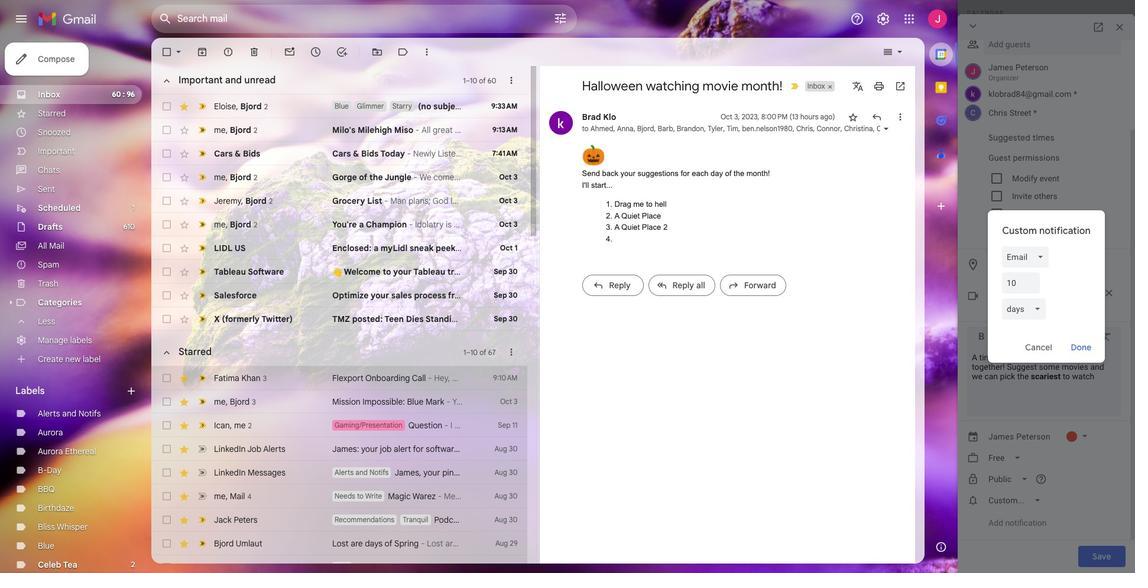 Task type: describe. For each thing, give the bounding box(es) containing it.
for for suggestions
[[681, 169, 690, 178]]

starred button
[[155, 341, 217, 365]]

2 for row containing jeremy
[[269, 197, 273, 206]]

- right oranges
[[390, 562, 393, 573]]

important for important and unread
[[179, 75, 223, 86]]

of for 67
[[480, 348, 487, 357]]

bjord for 18th row from the bottom
[[230, 125, 251, 135]]

asia
[[523, 444, 539, 455]]

alerts and notifs link
[[38, 409, 101, 419]]

alerts and notifs james, your pin is 782820. please confirm your email address
[[335, 468, 625, 478]]

less
[[38, 316, 55, 327]]

aurora link
[[38, 428, 63, 438]]

3 inside fatima khan 3
[[263, 374, 267, 383]]

row containing eloise
[[151, 95, 527, 118]]

me up lidl
[[214, 219, 226, 230]]

new
[[65, 354, 81, 365]]

1 a from the top
[[615, 211, 620, 220]]

and right cash in the left bottom of the page
[[521, 290, 536, 301]]

gorge of the jungle -
[[332, 172, 420, 183]]

bjord for fourth row from the top of the halloween watching movie month! main content
[[230, 172, 251, 182]]

drag
[[615, 200, 631, 209]]

sneak
[[410, 243, 434, 254]]

row containing lidl us
[[151, 237, 527, 260]]

tyler
[[708, 124, 724, 133]]

bjord for 14th row from the bottom
[[230, 219, 251, 230]]

cars for cars & bids today -
[[332, 148, 351, 159]]

3 for gorge of the jungle -
[[514, 173, 518, 182]]

2 for 14th row from the bottom
[[254, 220, 257, 229]]

- right jungle
[[414, 172, 418, 183]]

list
[[367, 196, 382, 206]]

manage labels
[[38, 335, 92, 346]]

row containing salesforce
[[151, 284, 568, 308]]

linkedin for linkedin job alerts
[[214, 444, 246, 455]]

optimize your sales process from lead to cash and beyond link
[[332, 290, 568, 302]]

oct 3 for you're a champion -
[[499, 220, 518, 229]]

and for alerts and notifs
[[62, 409, 76, 419]]

2023,
[[742, 112, 760, 121]]

labels
[[15, 386, 45, 397]]

lost are days of spring -
[[332, 539, 427, 549]]

been
[[556, 444, 575, 455]]

28
[[510, 563, 518, 572]]

toggle split pane mode image
[[882, 46, 894, 58]]

row containing bjord umlaut
[[151, 532, 527, 556]]

report spam image
[[222, 46, 234, 58]]

snooze image
[[310, 46, 322, 58]]

30 for peters
[[509, 516, 518, 525]]

bliss whisper link
[[38, 522, 88, 533]]

row containing linkedin messages
[[151, 461, 625, 485]]

610
[[123, 222, 135, 231]]

your left pin
[[424, 468, 440, 478]]

lidl
[[214, 243, 233, 254]]

oct 3 for grocery list -
[[499, 196, 518, 205]]

aurora ethereal link
[[38, 447, 96, 457]]

created
[[578, 444, 607, 455]]

jack
[[214, 515, 232, 526]]

fatima
[[214, 373, 239, 384]]

2 for fourth row from the top of the halloween watching movie month! main content
[[254, 173, 257, 182]]

compose button
[[5, 43, 89, 76]]

important for important link
[[38, 146, 75, 157]]

a for mylidl
[[374, 243, 379, 254]]

0 vertical spatial month!
[[742, 78, 783, 94]]

concrete
[[570, 314, 607, 325]]

30 for software
[[509, 267, 518, 276]]

milo's
[[332, 125, 356, 135]]

to right welcome
[[383, 267, 391, 277]]

(no subject)
[[418, 101, 467, 112]]

👀 image
[[458, 244, 468, 254]]

enclosed: a mylidl sneak peek
[[332, 243, 458, 254]]

reply
[[673, 280, 694, 291]]

for for alert
[[413, 444, 424, 455]]

reply all link
[[649, 275, 716, 296]]

blue inside labels navigation
[[38, 541, 54, 552]]

eloise , bjord 2
[[214, 101, 268, 111]]

james:
[[332, 444, 359, 455]]

- right call
[[428, 373, 432, 384]]

and for alerts and notifs james, your pin is 782820. please confirm your email address
[[356, 468, 368, 477]]

send
[[582, 169, 600, 178]]

aug for podcasts
[[495, 516, 507, 525]]

2 inside labels navigation
[[131, 561, 135, 570]]

cash
[[499, 290, 518, 301]]

aurora for aurora "link"
[[38, 428, 63, 438]]

be...
[[609, 314, 627, 325]]

and for important and unread
[[225, 75, 242, 86]]

Search mail text field
[[177, 13, 520, 25]]

row containing jacob simon
[[151, 556, 527, 574]]

x (formerly twitter)
[[214, 314, 293, 325]]

- right mark at the left
[[447, 397, 450, 408]]

row containing tableau software
[[151, 260, 527, 284]]

(formerly
[[222, 314, 260, 325]]

2 row from the top
[[151, 118, 527, 142]]

settings image
[[877, 12, 891, 26]]

row containing jeremy
[[151, 189, 527, 213]]

aug 29
[[496, 539, 518, 548]]

software
[[248, 267, 284, 277]]

& for cars & bids today -
[[353, 148, 359, 159]]

start...
[[591, 181, 613, 190]]

- right warez
[[438, 491, 442, 502]]

bbq link
[[38, 484, 55, 495]]

inbox for inbox link
[[38, 89, 60, 100]]

snoozed link
[[38, 127, 71, 138]]

tranquil
[[403, 516, 429, 525]]

bjord down jack
[[214, 539, 234, 549]]

oct inside cell
[[721, 112, 733, 121]]

2 quiet from the top
[[622, 223, 640, 232]]

60 inside labels navigation
[[112, 90, 121, 99]]

Not starred checkbox
[[847, 111, 859, 123]]

labels heading
[[15, 386, 125, 397]]

important and unread tab panel
[[151, 66, 627, 331]]

bbq
[[38, 484, 55, 495]]

mylidl
[[381, 243, 408, 254]]

me up ican
[[214, 397, 226, 407]]

peters
[[234, 515, 258, 526]]

bjord left barb
[[637, 124, 654, 133]]

alerts for alerts and notifs
[[38, 409, 60, 419]]

halloween
[[582, 78, 643, 94]]

whisper
[[57, 522, 88, 533]]

1 vertical spatial alerts
[[263, 444, 286, 455]]

oct 3 for gorge of the jungle -
[[499, 173, 518, 182]]

standing
[[426, 314, 462, 325]]

optimize
[[332, 290, 369, 301]]

oct for you're a champion -
[[499, 220, 512, 229]]

send back your suggestions for each day of the month! i'll start... drag me to hell a quiet place a quiet place 2
[[582, 169, 770, 232]]

2 place from the top
[[642, 223, 661, 232]]

30 for job
[[509, 445, 518, 454]]

2 for 18th row from the bottom
[[254, 126, 257, 135]]

onboarding
[[365, 373, 410, 384]]

aug for oranges
[[496, 563, 508, 572]]

1 aug 30 from the top
[[495, 445, 518, 454]]

labels image
[[397, 46, 409, 58]]

halloween watching movie month!
[[582, 78, 783, 94]]

month! inside send back your suggestions for each day of the month! i'll start... drag me to hell a quiet place a quiet place 2
[[747, 169, 770, 178]]

notifs for alerts and notifs
[[79, 409, 101, 419]]

aug right engineer
[[495, 445, 507, 454]]

oct 3, 2023, 8:00 pm (13 hours ago) cell
[[721, 111, 835, 123]]

inbox link
[[38, 89, 60, 100]]

trash
[[38, 279, 58, 289]]

bliss
[[38, 522, 55, 533]]

2 for row containing eloise
[[264, 102, 268, 111]]

linkedin for linkedin messages
[[214, 468, 246, 478]]

to inside needs to write magic warez -
[[357, 492, 364, 501]]

bids for cars & bids
[[243, 148, 260, 159]]

sep for salesforce
[[494, 291, 507, 300]]

(13
[[790, 112, 799, 121]]

16 row from the top
[[151, 485, 527, 509]]

row containing ican
[[151, 414, 527, 438]]

to ahmed , anna , bjord , barb , brandon , tyler , tim , ben.nelson1980 , chris , connor , christina , clark
[[582, 124, 894, 133]]

your left job
[[361, 444, 378, 455]]

me right ican
[[234, 420, 246, 431]]

through
[[464, 314, 498, 325]]

oct 3, 2023, 8:00 pm (13 hours ago)
[[721, 112, 835, 121]]

6 row from the top
[[151, 213, 527, 237]]

welcome
[[344, 267, 381, 277]]

welcome to your tableau trial! link
[[332, 266, 467, 278]]

(no
[[418, 101, 431, 112]]

me , bjord 2 for gorge
[[214, 172, 257, 182]]

aug for -
[[496, 539, 508, 548]]

glimmer
[[357, 102, 384, 111]]

alerts for alerts and notifs james, your pin is 782820. please confirm your email address
[[335, 468, 354, 477]]

less button
[[0, 312, 142, 331]]

the inside row
[[370, 172, 383, 183]]

manage labels link
[[38, 335, 92, 346]]

sent link
[[38, 184, 55, 195]]

important and unread
[[179, 75, 276, 86]]

12 row from the top
[[151, 390, 527, 414]]

starred tab panel
[[151, 331, 625, 574]]

chris
[[797, 124, 813, 133]]

bjord for row containing jeremy
[[245, 195, 267, 206]]

your inside send back your suggestions for each day of the month! i'll start... drag me to hell a quiet place a quiet place 2
[[621, 169, 636, 178]]

spam link
[[38, 260, 59, 270]]

row containing linkedin job alerts
[[151, 438, 607, 461]]

labels navigation
[[0, 38, 151, 574]]

me down eloise
[[214, 125, 226, 135]]

brad klo
[[582, 112, 616, 122]]

9:33 am
[[491, 102, 518, 111]]

support image
[[851, 12, 865, 26]]

watching
[[646, 78, 700, 94]]

b-day link
[[38, 465, 61, 476]]

starred inside starred button
[[179, 347, 212, 358]]

important link
[[38, 146, 75, 157]]

sep 30 for to
[[494, 291, 518, 300]]

mission
[[332, 397, 361, 408]]

oct 1
[[500, 244, 518, 253]]

you're
[[332, 219, 357, 230]]

60 inside important and unread tab panel
[[488, 76, 497, 85]]

gaming/presentation
[[335, 421, 403, 430]]

fatima khan 3
[[214, 373, 267, 384]]

row containing cars & bids
[[151, 142, 527, 166]]

lead
[[469, 290, 487, 301]]



Task type: locate. For each thing, give the bounding box(es) containing it.
30 right in
[[509, 445, 518, 454]]

halloween watching movie month! main content
[[151, 38, 1136, 574]]

1 – 10 of 60
[[463, 76, 497, 85]]

aug down please
[[495, 492, 507, 501]]

month! up the 2023, on the top
[[742, 78, 783, 94]]

delete image
[[248, 46, 260, 58]]

day
[[711, 169, 723, 178]]

30 down 'east'
[[509, 468, 518, 477]]

2 for row containing ican
[[248, 421, 252, 430]]

and inside labels navigation
[[62, 409, 76, 419]]

row down gaming/presentation
[[151, 438, 607, 461]]

1 vertical spatial aurora
[[38, 447, 63, 457]]

aurora up aurora ethereal
[[38, 428, 63, 438]]

row up needs to write magic warez -
[[151, 461, 625, 485]]

0 horizontal spatial &
[[235, 148, 241, 159]]

bjord down eloise , bjord 2
[[230, 125, 251, 135]]

0 horizontal spatial important
[[38, 146, 75, 157]]

aug 30 down in
[[495, 468, 518, 477]]

of for spring
[[385, 539, 393, 549]]

oct 3 inside 'starred' tab panel
[[500, 397, 518, 406]]

2 linkedin from the top
[[214, 468, 246, 478]]

oct for mission impossible: blue mark -
[[500, 397, 512, 406]]

0 horizontal spatial starred
[[38, 108, 66, 119]]

for inside send back your suggestions for each day of the month! i'll start... drag me to hell a quiet place a quiet place 2
[[681, 169, 690, 178]]

blue inside 'starred' tab panel
[[407, 397, 424, 408]]

1 horizontal spatial bids
[[361, 148, 379, 159]]

1 horizontal spatial &
[[353, 148, 359, 159]]

1 inside 'starred' tab panel
[[464, 348, 466, 357]]

1 linkedin from the top
[[214, 444, 246, 455]]

1 vertical spatial important
[[38, 146, 75, 157]]

2 horizontal spatial alerts
[[335, 468, 354, 477]]

not starred image
[[847, 111, 859, 123]]

1 vertical spatial for
[[413, 444, 424, 455]]

job
[[380, 444, 392, 455]]

0 horizontal spatial inbox
[[38, 89, 60, 100]]

30 down cash in the left bottom of the page
[[509, 315, 518, 324]]

sep down 'oct 1'
[[494, 267, 507, 276]]

30 down please
[[509, 492, 518, 501]]

aug 30 down please
[[495, 492, 518, 501]]

for left each at the right
[[681, 169, 690, 178]]

1 – 10 of 67
[[464, 348, 496, 357]]

0 horizontal spatial bids
[[243, 148, 260, 159]]

1 inside labels navigation
[[132, 203, 135, 212]]

row
[[151, 95, 527, 118], [151, 118, 527, 142], [151, 142, 527, 166], [151, 166, 527, 189], [151, 189, 527, 213], [151, 213, 527, 237], [151, 237, 527, 260], [151, 260, 527, 284], [151, 284, 568, 308], [151, 308, 627, 331], [151, 367, 527, 390], [151, 390, 527, 414], [151, 414, 527, 438], [151, 438, 607, 461], [151, 461, 625, 485], [151, 485, 527, 509], [151, 509, 527, 532], [151, 532, 527, 556], [151, 556, 527, 574]]

notifs for alerts and notifs james, your pin is 782820. please confirm your email address
[[370, 468, 389, 477]]

mail left 4
[[230, 491, 245, 502]]

aug 30 down sep 11
[[495, 445, 518, 454]]

trash link
[[38, 279, 58, 289]]

👋 image
[[332, 268, 342, 278]]

to left the hell
[[646, 200, 653, 209]]

blue link
[[38, 541, 54, 552]]

7:41 am
[[492, 149, 518, 158]]

sep down cash in the left bottom of the page
[[494, 315, 507, 324]]

sep 30 down 'oct 1'
[[494, 267, 518, 276]]

bjord for eighth row from the bottom
[[230, 397, 250, 407]]

aug up aug 29
[[495, 516, 507, 525]]

me inside send back your suggestions for each day of the month! i'll start... drag me to hell a quiet place a quiet place 2
[[634, 200, 644, 209]]

the right day
[[734, 169, 745, 178]]

1 vertical spatial notifs
[[370, 468, 389, 477]]

teen
[[385, 314, 404, 325]]

None checkbox
[[161, 124, 173, 136], [161, 148, 173, 160], [161, 172, 173, 183], [161, 242, 173, 254], [161, 290, 173, 302], [161, 313, 173, 325], [161, 396, 173, 408], [161, 491, 173, 503], [161, 538, 173, 550], [161, 562, 173, 574], [161, 124, 173, 136], [161, 148, 173, 160], [161, 172, 173, 183], [161, 242, 173, 254], [161, 290, 173, 302], [161, 313, 173, 325], [161, 396, 173, 408], [161, 491, 173, 503], [161, 538, 173, 550], [161, 562, 173, 574]]

for right alert
[[413, 444, 424, 455]]

x
[[214, 314, 220, 325]]

–
[[466, 76, 470, 85], [466, 348, 471, 357]]

bids for cars & bids today -
[[361, 148, 379, 159]]

1 for 1 – 10 of 60
[[463, 76, 466, 85]]

archive image
[[196, 46, 208, 58]]

- right today
[[407, 148, 411, 159]]

starred inside labels navigation
[[38, 108, 66, 119]]

0 vertical spatial mail
[[49, 241, 64, 251]]

tmz
[[332, 314, 350, 325]]

the inside send back your suggestions for each day of the month! i'll start... drag me to hell a quiet place a quiet place 2
[[734, 169, 745, 178]]

67
[[488, 348, 496, 357]]

me , bjord 2 for milo's
[[214, 125, 257, 135]]

60 left :
[[112, 90, 121, 99]]

2 vertical spatial alerts
[[335, 468, 354, 477]]

1 for 1 – 10 of 67
[[464, 348, 466, 357]]

– inside 'starred' tab panel
[[466, 348, 471, 357]]

3 sep 30 from the top
[[494, 315, 518, 324]]

2 30 from the top
[[509, 291, 518, 300]]

of left 67
[[480, 348, 487, 357]]

2 a from the top
[[615, 223, 620, 232]]

1 vertical spatial month!
[[747, 169, 770, 178]]

blue left mark at the left
[[407, 397, 424, 408]]

1 vertical spatial 60
[[112, 90, 121, 99]]

10 inside important and unread tab panel
[[470, 76, 477, 85]]

1 vertical spatial starred
[[179, 347, 212, 358]]

notifs up 'write'
[[370, 468, 389, 477]]

4 row from the top
[[151, 166, 527, 189]]

aug 30 for james, your pin is 782820. please confirm your email address
[[495, 468, 518, 477]]

tmz posted: teen dies standing through car sunroof, hits concrete be...
[[332, 314, 627, 325]]

1 & from the left
[[235, 148, 241, 159]]

of inside send back your suggestions for each day of the month! i'll start... drag me to hell a quiet place a quiet place 2
[[725, 169, 732, 178]]

ahmed
[[591, 124, 614, 133]]

2 aug 30 from the top
[[495, 468, 518, 477]]

search mail image
[[155, 8, 176, 30]]

important
[[179, 75, 223, 86], [38, 146, 75, 157]]

1 vertical spatial a
[[615, 223, 620, 232]]

anna
[[617, 124, 634, 133]]

tableau down lidl us
[[214, 267, 246, 277]]

1 vertical spatial me , bjord 2
[[214, 172, 257, 182]]

from
[[448, 290, 467, 301]]

3 inside the me , bjord 3
[[252, 398, 256, 407]]

– for 1 – 10 of 67
[[466, 348, 471, 357]]

1 up cash in the left bottom of the page
[[515, 244, 518, 253]]

1 horizontal spatial inbox
[[808, 82, 825, 90]]

grocery
[[332, 196, 365, 206]]

14 row from the top
[[151, 438, 607, 461]]

1 place from the top
[[642, 211, 661, 220]]

row down milo's
[[151, 142, 527, 166]]

782820.
[[464, 468, 494, 478]]

inbox inside labels navigation
[[38, 89, 60, 100]]

2 vertical spatial me , bjord 2
[[214, 219, 257, 230]]

mail inside row
[[230, 491, 245, 502]]

row containing jack peters
[[151, 509, 527, 532]]

back
[[602, 169, 619, 178]]

hits
[[552, 314, 568, 325]]

dies
[[406, 314, 424, 325]]

bjord down "cars & bids"
[[230, 172, 251, 182]]

inbox for inbox button
[[808, 82, 825, 90]]

0 vertical spatial –
[[466, 76, 470, 85]]

alert
[[394, 444, 411, 455]]

1 horizontal spatial starred
[[179, 347, 212, 358]]

2 tableau from the left
[[414, 267, 445, 277]]

30 down 'oct 1'
[[509, 267, 518, 276]]

james,
[[395, 468, 422, 478]]

3 me , bjord 2 from the top
[[214, 219, 257, 230]]

row down you're
[[151, 237, 527, 260]]

10 left inbox section options "icon"
[[470, 76, 477, 85]]

row down sales
[[151, 308, 627, 331]]

1 horizontal spatial the
[[734, 169, 745, 178]]

bjord for row containing eloise
[[240, 101, 262, 111]]

2 aurora from the top
[[38, 447, 63, 457]]

60 left inbox section options "icon"
[[488, 76, 497, 85]]

1 horizontal spatial cars
[[332, 148, 351, 159]]

5 30 from the top
[[509, 468, 518, 477]]

your left sales
[[371, 290, 389, 301]]

aug for magic warez
[[495, 492, 507, 501]]

2 inside 'jeremy , bjord 2'
[[269, 197, 273, 206]]

1 vertical spatial 10
[[471, 348, 478, 357]]

categories
[[38, 298, 82, 308]]

create
[[38, 354, 63, 365]]

warez
[[413, 491, 436, 502]]

cars
[[214, 148, 233, 159], [332, 148, 351, 159]]

- right miso
[[416, 125, 420, 135]]

bids up 'jeremy , bjord 2'
[[243, 148, 260, 159]]

jack peters
[[214, 515, 258, 526]]

scheduled
[[38, 203, 81, 214]]

0 vertical spatial me , bjord 2
[[214, 125, 257, 135]]

me , bjord 2 for you're
[[214, 219, 257, 230]]

b-day
[[38, 465, 61, 476]]

4 30 from the top
[[509, 445, 518, 454]]

- right spring
[[421, 539, 425, 549]]

& for cars & bids
[[235, 148, 241, 159]]

row down glimmer
[[151, 118, 527, 142]]

sep for tableau software
[[494, 267, 507, 276]]

bjord umlaut
[[214, 539, 263, 549]]

of right day
[[725, 169, 732, 178]]

notifs inside labels navigation
[[79, 409, 101, 419]]

0 vertical spatial aurora
[[38, 428, 63, 438]]

1 horizontal spatial mail
[[230, 491, 245, 502]]

row down lost
[[151, 556, 527, 574]]

important inside button
[[179, 75, 223, 86]]

1 horizontal spatial 60
[[488, 76, 497, 85]]

10 inside 'starred' tab panel
[[471, 348, 478, 357]]

row up milo's
[[151, 95, 527, 118]]

0 vertical spatial a
[[359, 219, 364, 230]]

&
[[235, 148, 241, 159], [353, 148, 359, 159]]

aug right 782820.
[[495, 468, 507, 477]]

tea
[[63, 560, 77, 571]]

and up 'write'
[[356, 468, 368, 477]]

aug 28
[[496, 563, 518, 572]]

7 30 from the top
[[509, 516, 518, 525]]

1 row from the top
[[151, 95, 527, 118]]

6 30 from the top
[[509, 492, 518, 501]]

me , bjord 2 up "cars & bids"
[[214, 125, 257, 135]]

sunroof,
[[516, 314, 550, 325]]

1 horizontal spatial alerts
[[263, 444, 286, 455]]

enclosed:
[[332, 243, 372, 254]]

alerts
[[38, 409, 60, 419], [263, 444, 286, 455], [335, 468, 354, 477]]

cars & bids today -
[[332, 148, 413, 159]]

- right question
[[445, 421, 448, 431]]

1 bids from the left
[[243, 148, 260, 159]]

each
[[692, 169, 709, 178]]

move to image
[[371, 46, 383, 58]]

0 horizontal spatial notifs
[[79, 409, 101, 419]]

a left mylidl
[[374, 243, 379, 254]]

milehigh
[[358, 125, 392, 135]]

tab list
[[925, 38, 958, 531]]

0 vertical spatial blue
[[335, 102, 349, 111]]

unread
[[244, 75, 276, 86]]

1 vertical spatial mail
[[230, 491, 245, 502]]

write
[[365, 492, 382, 501]]

advanced search options image
[[549, 7, 573, 30]]

5 row from the top
[[151, 189, 527, 213]]

3 for you're a champion -
[[514, 220, 518, 229]]

aurora down aurora "link"
[[38, 447, 63, 457]]

1 horizontal spatial a
[[374, 243, 379, 254]]

subject)
[[434, 101, 467, 112]]

0 horizontal spatial for
[[413, 444, 424, 455]]

main menu image
[[14, 12, 28, 26]]

0 vertical spatial for
[[681, 169, 690, 178]]

3 row from the top
[[151, 142, 527, 166]]

process
[[414, 290, 446, 301]]

starry
[[393, 102, 412, 111]]

aug
[[495, 445, 507, 454], [495, 468, 507, 477], [495, 492, 507, 501], [495, 516, 507, 525], [496, 539, 508, 548], [496, 563, 508, 572]]

your up sales
[[393, 267, 412, 277]]

row down welcome
[[151, 284, 568, 308]]

1 horizontal spatial notifs
[[370, 468, 389, 477]]

1 me , bjord 2 from the top
[[214, 125, 257, 135]]

inbox inside inbox button
[[808, 82, 825, 90]]

1 vertical spatial –
[[466, 348, 471, 357]]

🎃 image
[[582, 144, 605, 167]]

mail right all
[[49, 241, 64, 251]]

0 vertical spatial a
[[615, 211, 620, 220]]

aug 30 for magic warez
[[495, 492, 518, 501]]

2 vertical spatial blue
[[38, 541, 54, 552]]

to inside send back your suggestions for each day of the month! i'll start... drag me to hell a quiet place a quiet place 2
[[646, 200, 653, 209]]

starred link
[[38, 108, 66, 119]]

tableau inside the welcome to your tableau trial! link
[[414, 267, 445, 277]]

1 vertical spatial linkedin
[[214, 468, 246, 478]]

aug 30
[[495, 445, 518, 454], [495, 468, 518, 477], [495, 492, 518, 501], [495, 516, 518, 525]]

snoozed
[[38, 127, 71, 138]]

2 horizontal spatial blue
[[407, 397, 424, 408]]

me , bjord 2 down "cars & bids"
[[214, 172, 257, 182]]

11 row from the top
[[151, 367, 527, 390]]

a right you're
[[359, 219, 364, 230]]

row up grocery
[[151, 166, 527, 189]]

0 horizontal spatial the
[[370, 172, 383, 183]]

& up 'jeremy , bjord 2'
[[235, 148, 241, 159]]

linkedin job alerts
[[214, 444, 286, 455]]

10 for 1 – 10 of 60
[[470, 76, 477, 85]]

sep 30 down cash in the left bottom of the page
[[494, 315, 518, 324]]

1 horizontal spatial tableau
[[414, 267, 445, 277]]

30 up "car"
[[509, 291, 518, 300]]

row down flexport
[[151, 390, 527, 414]]

0 vertical spatial linkedin
[[214, 444, 246, 455]]

ican
[[214, 420, 230, 431]]

me up jeremy
[[214, 172, 226, 182]]

birthdaze
[[38, 503, 74, 514]]

1 cars from the left
[[214, 148, 233, 159]]

more image
[[421, 46, 433, 58]]

of
[[479, 76, 486, 85], [725, 169, 732, 178], [359, 172, 367, 183], [480, 348, 487, 357], [385, 539, 393, 549]]

30 for (formerly
[[509, 315, 518, 324]]

7 row from the top
[[151, 237, 527, 260]]

important down "archive" image
[[179, 75, 223, 86]]

1 horizontal spatial blue
[[335, 102, 349, 111]]

row up mission
[[151, 367, 527, 390]]

movie
[[703, 78, 739, 94]]

0 vertical spatial 60
[[488, 76, 497, 85]]

add to tasks image
[[336, 46, 348, 58]]

1 horizontal spatial for
[[681, 169, 690, 178]]

to down the brad
[[582, 124, 589, 133]]

1 aurora from the top
[[38, 428, 63, 438]]

forward link
[[720, 275, 787, 296]]

bjord right eloise
[[240, 101, 262, 111]]

cars down milo's
[[332, 148, 351, 159]]

10 for 1 – 10 of 67
[[471, 348, 478, 357]]

gmail image
[[38, 7, 102, 31]]

1 sep 30 from the top
[[494, 267, 518, 276]]

1 up subject)
[[463, 76, 466, 85]]

2 inside send back your suggestions for each day of the month! i'll start... drag me to hell a quiet place a quiet place 2
[[664, 223, 668, 232]]

side panel section
[[925, 38, 958, 564]]

sep 30 up "car"
[[494, 291, 518, 300]]

peek
[[436, 243, 456, 254]]

blue inside important and unread tab panel
[[335, 102, 349, 111]]

2
[[264, 102, 268, 111], [254, 126, 257, 135], [254, 173, 257, 182], [269, 197, 273, 206], [254, 220, 257, 229], [664, 223, 668, 232], [248, 421, 252, 430], [131, 561, 135, 570]]

lidl us
[[214, 243, 246, 254]]

create new label
[[38, 354, 101, 365]]

– for 1 – 10 of 60
[[466, 76, 470, 85]]

aug 30 up aug 29
[[495, 516, 518, 525]]

software
[[426, 444, 459, 455]]

8 row from the top
[[151, 260, 527, 284]]

2 & from the left
[[353, 148, 359, 159]]

oct for gorge of the jungle -
[[499, 173, 512, 182]]

1 tableau from the left
[[214, 267, 246, 277]]

9 row from the top
[[151, 284, 568, 308]]

2 cars from the left
[[332, 148, 351, 159]]

:
[[123, 90, 125, 99]]

me right drag
[[634, 200, 644, 209]]

1 quiet from the top
[[622, 211, 640, 220]]

17 row from the top
[[151, 509, 527, 532]]

1 for 1
[[132, 203, 135, 212]]

a for champion
[[359, 219, 364, 230]]

miso
[[394, 125, 414, 135]]

important and unread button
[[155, 69, 281, 93]]

0 horizontal spatial 60
[[112, 90, 121, 99]]

– inside important and unread tab panel
[[466, 76, 470, 85]]

beyond
[[538, 290, 568, 301]]

2 bids from the left
[[361, 148, 379, 159]]

0 vertical spatial quiet
[[622, 211, 640, 220]]

klo
[[603, 112, 616, 122]]

0 horizontal spatial alerts
[[38, 409, 60, 419]]

alerts inside "alerts and notifs james, your pin is 782820. please confirm your email address"
[[335, 468, 354, 477]]

cars up jeremy
[[214, 148, 233, 159]]

oct for grocery list -
[[499, 196, 512, 205]]

east
[[505, 444, 521, 455]]

10 row from the top
[[151, 308, 627, 331]]

2 inside the ican , me 2
[[248, 421, 252, 430]]

0 vertical spatial sep 30
[[494, 267, 518, 276]]

0 vertical spatial starred
[[38, 108, 66, 119]]

4 aug 30 from the top
[[495, 516, 518, 525]]

sent
[[38, 184, 55, 195]]

and inside button
[[225, 75, 242, 86]]

18 row from the top
[[151, 532, 527, 556]]

inbox section options image
[[506, 75, 518, 86]]

0 horizontal spatial mail
[[49, 241, 64, 251]]

15 row from the top
[[151, 461, 625, 485]]

sep left 11
[[498, 421, 511, 430]]

1 up 610
[[132, 203, 135, 212]]

cars for cars & bids
[[214, 148, 233, 159]]

aug 30 for podcasts
[[495, 516, 518, 525]]

row containing fatima khan
[[151, 367, 527, 390]]

of right gorge
[[359, 172, 367, 183]]

3 30 from the top
[[509, 315, 518, 324]]

13 row from the top
[[151, 414, 527, 438]]

brad
[[582, 112, 601, 122]]

0 vertical spatial notifs
[[79, 409, 101, 419]]

important down snoozed
[[38, 146, 75, 157]]

1 vertical spatial a
[[374, 243, 379, 254]]

for inside row
[[413, 444, 424, 455]]

30 for messages
[[509, 468, 518, 477]]

row down grocery
[[151, 213, 527, 237]]

1 vertical spatial sep 30
[[494, 291, 518, 300]]

in
[[496, 444, 503, 455]]

all mail
[[38, 241, 64, 251]]

linkedin up me , mail 4
[[214, 468, 246, 478]]

mail inside labels navigation
[[49, 241, 64, 251]]

chats link
[[38, 165, 60, 176]]

sep inside 'starred' tab panel
[[498, 421, 511, 430]]

notifs inside "alerts and notifs james, your pin is 782820. please confirm your email address"
[[370, 468, 389, 477]]

3 for grocery list -
[[514, 196, 518, 205]]

1 vertical spatial blue
[[407, 397, 424, 408]]

row up lost
[[151, 509, 527, 532]]

2 vertical spatial sep 30
[[494, 315, 518, 324]]

of right days
[[385, 539, 393, 549]]

- right list
[[385, 196, 388, 206]]

row up recommendations
[[151, 485, 527, 509]]

your left email
[[554, 468, 571, 478]]

the
[[734, 169, 745, 178], [370, 172, 383, 183]]

0 vertical spatial 10
[[470, 76, 477, 85]]

19 row from the top
[[151, 556, 527, 574]]

sep 30 for car
[[494, 315, 518, 324]]

of left inbox section options "icon"
[[479, 76, 486, 85]]

aurora for aurora ethereal
[[38, 447, 63, 457]]

ican , me 2
[[214, 420, 252, 431]]

inbox up starred link
[[38, 89, 60, 100]]

spring
[[394, 539, 419, 549]]

notifs down the labels heading
[[79, 409, 101, 419]]

0 vertical spatial alerts
[[38, 409, 60, 419]]

me up jack
[[214, 491, 226, 502]]

& up gorge
[[353, 148, 359, 159]]

3 for mission impossible: blue mark -
[[514, 397, 518, 406]]

None checkbox
[[161, 46, 173, 58], [161, 101, 173, 112], [161, 195, 173, 207], [161, 219, 173, 231], [161, 266, 173, 278], [161, 373, 173, 384], [161, 420, 173, 432], [161, 444, 173, 455], [161, 467, 173, 479], [161, 515, 173, 526], [161, 46, 173, 58], [161, 101, 173, 112], [161, 195, 173, 207], [161, 219, 173, 231], [161, 266, 173, 278], [161, 373, 173, 384], [161, 420, 173, 432], [161, 444, 173, 455], [161, 467, 173, 479], [161, 515, 173, 526]]

row containing x (formerly twitter)
[[151, 308, 627, 331]]

oct 3 for mission impossible: blue mark -
[[500, 397, 518, 406]]

aug for james, your pin is 782820. please confirm your email address
[[495, 468, 507, 477]]

important inside labels navigation
[[38, 146, 75, 157]]

and inside "alerts and notifs james, your pin is 782820. please confirm your email address"
[[356, 468, 368, 477]]

2 sep 30 from the top
[[494, 291, 518, 300]]

0 horizontal spatial tableau
[[214, 267, 246, 277]]

2 me , bjord 2 from the top
[[214, 172, 257, 182]]

- up enclosed: a mylidl sneak peek link
[[409, 219, 413, 230]]

of for 60
[[479, 76, 486, 85]]

0 horizontal spatial blue
[[38, 541, 54, 552]]

alerts inside labels navigation
[[38, 409, 60, 419]]

1 horizontal spatial important
[[179, 75, 223, 86]]

0 vertical spatial place
[[642, 211, 661, 220]]

3 aug 30 from the top
[[495, 492, 518, 501]]

aug left '29'
[[496, 539, 508, 548]]

month!
[[742, 78, 783, 94], [747, 169, 770, 178]]

1 vertical spatial place
[[642, 223, 661, 232]]

sep for x (formerly twitter)
[[494, 315, 507, 324]]

2 inside eloise , bjord 2
[[264, 102, 268, 111]]

confirm
[[523, 468, 552, 478]]

1 30 from the top
[[509, 267, 518, 276]]

1 vertical spatial quiet
[[622, 223, 640, 232]]

to right the lead
[[489, 290, 497, 301]]

trial!
[[448, 267, 467, 277]]

us
[[235, 243, 246, 254]]

ago)
[[821, 112, 835, 121]]

0 vertical spatial important
[[179, 75, 223, 86]]

show details image
[[883, 125, 890, 132]]

flexport onboarding call -
[[332, 373, 434, 384]]

0 horizontal spatial a
[[359, 219, 364, 230]]

oct inside 'starred' tab panel
[[500, 397, 512, 406]]

None search field
[[151, 5, 577, 33]]

barb
[[658, 124, 673, 133]]

0 horizontal spatial cars
[[214, 148, 233, 159]]



Task type: vqa. For each thing, say whether or not it's contained in the screenshot.
dance
no



